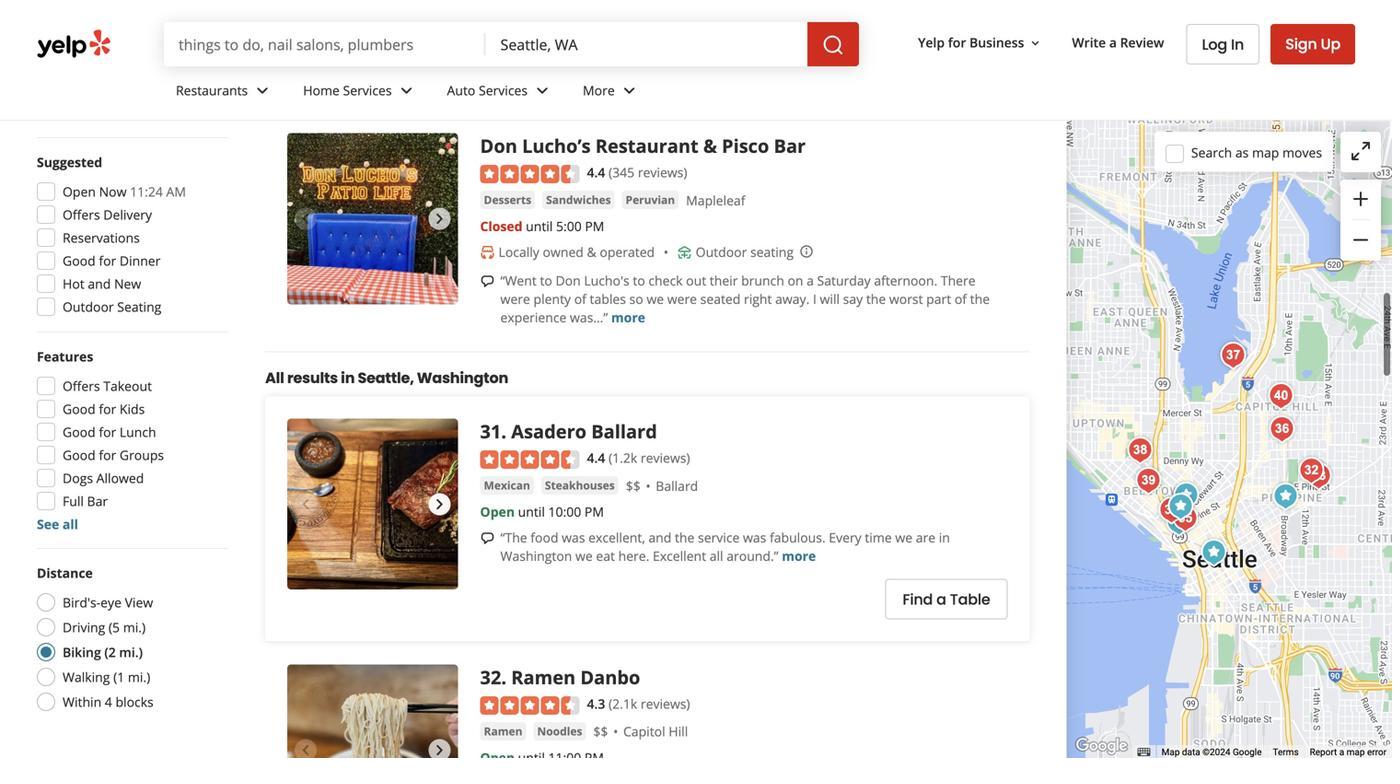 Task type: describe. For each thing, give the bounding box(es) containing it.
locally
[[499, 243, 540, 261]]

0 vertical spatial ramen
[[511, 665, 576, 690]]

hot
[[63, 275, 84, 292]]

time
[[865, 529, 892, 546]]

altura image
[[1263, 378, 1300, 414]]

steakhouses link
[[541, 476, 619, 495]]

a for write
[[1110, 34, 1117, 51]]

pm for closed until 5:00 pm
[[585, 218, 605, 235]]

4
[[105, 693, 112, 711]]

"went
[[501, 272, 537, 289]]

so
[[630, 290, 644, 308]]

16 speech v2 image for "went
[[480, 274, 495, 289]]

business
[[970, 34, 1025, 51]]

desserts button
[[480, 191, 535, 209]]

features
[[37, 348, 93, 365]]

outdoor for outdoor seating
[[696, 243, 747, 261]]

sandwiches link
[[543, 191, 615, 210]]

eat
[[596, 547, 615, 565]]

all results in seattle, washington
[[265, 368, 508, 388]]

0 horizontal spatial we
[[576, 547, 593, 565]]

31
[[480, 419, 501, 444]]

error
[[1368, 747, 1387, 758]]

desserts
[[484, 192, 532, 207]]

filters
[[37, 25, 83, 45]]

in inside "the food was excellent, and the service was fabulous.  every time we are in washington we eat here.  excellent all around."
[[939, 529, 950, 546]]

search image
[[823, 34, 845, 56]]

closed
[[480, 218, 523, 235]]

washington inside "the food was excellent, and the service was fabulous.  every time we are in washington we eat here.  excellent all around."
[[501, 547, 572, 565]]

as
[[1236, 143, 1249, 161]]

zoom in image
[[1350, 188, 1372, 210]]

good for kids
[[63, 400, 145, 418]]

yelp
[[918, 34, 945, 51]]

until for until 10:00 pm
[[518, 503, 545, 520]]

see all button
[[37, 515, 78, 533]]

sign up
[[1286, 34, 1341, 54]]

log
[[1202, 34, 1228, 55]]

allowed
[[96, 469, 144, 487]]

1 horizontal spatial &
[[704, 133, 717, 159]]

part
[[927, 290, 952, 308]]

outdoor seating
[[696, 243, 794, 261]]

operated
[[600, 243, 655, 261]]

2 horizontal spatial the
[[971, 290, 990, 308]]

restaurants link
[[161, 66, 289, 120]]

for for lunch
[[99, 423, 116, 441]]

suggested group
[[31, 153, 228, 321]]

good for lunch
[[63, 423, 156, 441]]

16 speech v2 image for "the
[[480, 531, 495, 546]]

i
[[813, 290, 817, 308]]

storyville coffee company image
[[1161, 504, 1198, 541]]

around."
[[727, 547, 779, 565]]

excellent,
[[589, 529, 645, 546]]

walking (1 mi.)
[[63, 668, 150, 686]]

32 . ramen danbo
[[480, 665, 641, 690]]

full bar
[[63, 492, 108, 510]]

services for auto services
[[479, 82, 528, 99]]

desserts link
[[480, 191, 535, 210]]

restaurants
[[176, 82, 248, 99]]

good for dinner
[[63, 252, 161, 269]]

worst
[[890, 290, 923, 308]]

$$ for ballard
[[626, 477, 641, 494]]

map for error
[[1347, 747, 1366, 758]]

reviews) for 32 . ramen danbo
[[641, 695, 690, 713]]

full
[[63, 492, 84, 510]]

0 vertical spatial ballard
[[592, 419, 657, 444]]

services for home services
[[343, 82, 392, 99]]

1 next image from the top
[[429, 208, 451, 230]]

keyboard shortcuts image
[[1138, 748, 1151, 756]]

none field address, neighborhood, city, state or zip
[[486, 22, 808, 66]]

bar inside features group
[[87, 492, 108, 510]]

within 4 blocks
[[63, 693, 154, 711]]

tables
[[590, 290, 626, 308]]

home services link
[[289, 66, 432, 120]]

service
[[698, 529, 740, 546]]

tilikum place cafe image
[[1122, 432, 1159, 469]]

garage image
[[1268, 478, 1305, 515]]

peruvian link
[[622, 191, 679, 210]]

report a map error link
[[1310, 747, 1387, 758]]

a inside the "went to don lucho's to check out their brunch on a saturday afternoon. there were plenty of tables so we were seated right away. i will say the worst part of the experience was…"
[[807, 272, 814, 289]]

sandwiches
[[546, 192, 611, 207]]

biking (2 mi.)
[[63, 643, 143, 661]]

duke's seafood image
[[1215, 337, 1252, 374]]

mexican
[[484, 478, 530, 493]]

previous image for second next icon from the bottom
[[295, 208, 317, 230]]

24 chevron down v2 image for auto services
[[532, 80, 554, 102]]

don inside the "went to don lucho's to check out their brunch on a saturday afternoon. there were plenty of tables so we were seated right away. i will say the worst part of the experience was…"
[[556, 272, 581, 289]]

2 were from the left
[[668, 290, 697, 308]]

0 vertical spatial bar
[[774, 133, 806, 159]]

seating
[[117, 298, 162, 315]]

©2024
[[1203, 747, 1231, 758]]

next image
[[429, 493, 451, 515]]

more
[[583, 82, 615, 99]]

their
[[710, 272, 738, 289]]

1 were from the left
[[501, 290, 530, 308]]

log in
[[1202, 34, 1245, 55]]

home
[[303, 82, 340, 99]]

results
[[287, 368, 338, 388]]

sign
[[1286, 34, 1318, 54]]

32
[[480, 665, 501, 690]]

1 of from the left
[[574, 290, 587, 308]]

previous image
[[295, 493, 317, 515]]

nue image
[[1301, 458, 1338, 495]]

outdoor seating
[[63, 298, 162, 315]]

more link for were
[[612, 309, 646, 326]]

mexican link
[[480, 476, 534, 495]]

16 chevron down v2 image
[[1028, 36, 1043, 50]]

check
[[649, 272, 683, 289]]

within
[[63, 693, 101, 711]]

write a review
[[1073, 34, 1165, 51]]

every
[[829, 529, 862, 546]]

wasabi sushi & izakaya image
[[1130, 462, 1167, 499]]

walking
[[63, 668, 110, 686]]

find
[[903, 589, 933, 610]]

24 chevron down v2 image for more
[[619, 80, 641, 102]]

offers takeout
[[63, 377, 152, 395]]

$$ for danbo
[[594, 723, 608, 740]]

11:24
[[130, 183, 163, 200]]

good for good for lunch
[[63, 423, 96, 441]]

ramen inside button
[[484, 723, 523, 739]]

1 vertical spatial &
[[587, 243, 597, 261]]

4.3 (2.1k reviews)
[[587, 695, 690, 713]]

driving
[[63, 619, 105, 636]]

say
[[843, 290, 863, 308]]

business categories element
[[161, 66, 1356, 120]]

for for kids
[[99, 400, 116, 418]]

search as map moves
[[1192, 143, 1323, 161]]

offers delivery
[[63, 206, 152, 223]]

map data ©2024 google
[[1162, 747, 1262, 758]]

all inside features group
[[63, 515, 78, 533]]

capitol
[[624, 723, 666, 740]]

report a map error
[[1310, 747, 1387, 758]]

steakhouses
[[545, 478, 615, 493]]

we inside the "went to don lucho's to check out their brunch on a saturday afternoon. there were plenty of tables so we were seated right away. i will say the worst part of the experience was…"
[[647, 290, 664, 308]]

1 vertical spatial we
[[896, 529, 913, 546]]

0 vertical spatial in
[[341, 368, 355, 388]]

0 vertical spatial washington
[[417, 368, 508, 388]]

more for around."
[[782, 547, 816, 565]]



Task type: vqa. For each thing, say whether or not it's contained in the screenshot.
the bottom Next icon
yes



Task type: locate. For each thing, give the bounding box(es) containing it.
1 services from the left
[[343, 82, 392, 99]]

reviews) up peruvian
[[638, 164, 688, 181]]

outdoor down hot and new
[[63, 298, 114, 315]]

noodles link
[[534, 722, 586, 741]]

to
[[540, 272, 553, 289], [633, 272, 645, 289]]

0 vertical spatial outdoor
[[696, 243, 747, 261]]

open inside suggested 'group'
[[63, 183, 96, 200]]

tacos chukis image
[[1264, 411, 1301, 448]]

ramen link
[[480, 722, 526, 741]]

a for find
[[937, 589, 947, 610]]

2 was from the left
[[743, 529, 767, 546]]

1 vertical spatial ramen
[[484, 723, 523, 739]]

price group
[[37, 61, 228, 123]]

"went to don lucho's to check out their brunch on a saturday afternoon. there were plenty of tables so we were seated right away. i will say the worst part of the experience was…"
[[501, 272, 990, 326]]

fabulous.
[[770, 529, 826, 546]]

(1
[[113, 668, 125, 686]]

good for good for kids
[[63, 400, 96, 418]]

1 good from the top
[[63, 252, 96, 269]]

1 slideshow element from the top
[[287, 133, 458, 304]]

0 horizontal spatial 24 chevron down v2 image
[[252, 80, 274, 102]]

0 horizontal spatial more
[[612, 309, 646, 326]]

4.4 star rating image for until 5:00 pm
[[480, 165, 580, 183]]

2 24 chevron down v2 image from the left
[[619, 80, 641, 102]]

& right owned
[[587, 243, 597, 261]]

0 vertical spatial we
[[647, 290, 664, 308]]

away.
[[776, 290, 810, 308]]

open down suggested at top left
[[63, 183, 96, 200]]

0 horizontal spatial don
[[480, 133, 518, 159]]

2 4.4 star rating image from the top
[[480, 450, 580, 469]]

mi.) for walking (1 mi.)
[[128, 668, 150, 686]]

features group
[[31, 347, 228, 533]]

1 horizontal spatial services
[[479, 82, 528, 99]]

2 of from the left
[[955, 290, 967, 308]]

the up excellent
[[675, 529, 695, 546]]

1 vertical spatial more link
[[782, 547, 816, 565]]

none field things to do, nail salons, plumbers
[[164, 22, 486, 66]]

until up food
[[518, 503, 545, 520]]

group
[[1341, 180, 1382, 261]]

saturday
[[818, 272, 871, 289]]

1 horizontal spatial don
[[556, 272, 581, 289]]

were down "went
[[501, 290, 530, 308]]

a inside "link"
[[937, 589, 947, 610]]

log in link
[[1187, 24, 1260, 64]]

things to do, nail salons, plumbers text field
[[164, 22, 486, 66]]

1 vertical spatial previous image
[[295, 739, 317, 758]]

24 chevron down v2 image right auto services
[[532, 80, 554, 102]]

1 horizontal spatial the
[[867, 290, 886, 308]]

. for 31
[[501, 419, 507, 444]]

next image
[[429, 208, 451, 230], [429, 739, 451, 758]]

1 horizontal spatial was
[[743, 529, 767, 546]]

zoom out image
[[1350, 229, 1372, 251]]

pm for open until 10:00 pm
[[585, 503, 604, 520]]

0 horizontal spatial to
[[540, 272, 553, 289]]

map
[[1162, 747, 1180, 758]]

1 horizontal spatial more
[[782, 547, 816, 565]]

0 vertical spatial .
[[501, 419, 507, 444]]

for down the offers takeout
[[99, 400, 116, 418]]

2 . from the top
[[501, 665, 507, 690]]

. up 4.3 star rating 'image'
[[501, 665, 507, 690]]

16 speech v2 image down 16 locally owned v2 icon
[[480, 274, 495, 289]]

1 vertical spatial washington
[[501, 547, 572, 565]]

1 vertical spatial bar
[[87, 492, 108, 510]]

2 to from the left
[[633, 272, 645, 289]]

hot and new
[[63, 275, 141, 292]]

biscuit bitch image
[[1153, 492, 1190, 529]]

0 horizontal spatial map
[[1253, 143, 1280, 161]]

0 vertical spatial reviews)
[[638, 164, 688, 181]]

services right auto
[[479, 82, 528, 99]]

noodles button
[[534, 722, 586, 741]]

all down "service"
[[710, 547, 724, 565]]

2 horizontal spatial we
[[896, 529, 913, 546]]

bar down dogs allowed at the left bottom of the page
[[87, 492, 108, 510]]

0 vertical spatial offers
[[63, 206, 100, 223]]

previous image for 2nd next icon
[[295, 739, 317, 758]]

hill
[[669, 723, 688, 740]]

more for were
[[612, 309, 646, 326]]

24 chevron down v2 image inside the auto services link
[[532, 80, 554, 102]]

were down out
[[668, 290, 697, 308]]

we left eat
[[576, 547, 593, 565]]

a
[[1110, 34, 1117, 51], [807, 272, 814, 289], [937, 589, 947, 610], [1340, 747, 1345, 758]]

all inside "the food was excellent, and the service was fabulous.  every time we are in washington we eat here.  excellent all around."
[[710, 547, 724, 565]]

1 24 chevron down v2 image from the left
[[252, 80, 274, 102]]

for for business
[[948, 34, 967, 51]]

2 vertical spatial reviews)
[[641, 695, 690, 713]]

we right "so"
[[647, 290, 664, 308]]

for
[[948, 34, 967, 51], [99, 252, 116, 269], [99, 400, 116, 418], [99, 423, 116, 441], [99, 446, 116, 464]]

16 speech v2 image
[[480, 274, 495, 289], [480, 531, 495, 546]]

home services
[[303, 82, 392, 99]]

1 vertical spatial outdoor
[[63, 298, 114, 315]]

delivery
[[103, 206, 152, 223]]

for down good for kids
[[99, 423, 116, 441]]

0 horizontal spatial were
[[501, 290, 530, 308]]

1 vertical spatial offers
[[63, 377, 100, 395]]

pm right 5:00
[[585, 218, 605, 235]]

map right as
[[1253, 143, 1280, 161]]

16 speech v2 image left the "the
[[480, 531, 495, 546]]

0 horizontal spatial in
[[341, 368, 355, 388]]

open for open until 10:00 pm
[[480, 503, 515, 520]]

reviews) up the capitol hill
[[641, 695, 690, 713]]

0 vertical spatial all
[[63, 515, 78, 533]]

for inside button
[[948, 34, 967, 51]]

1 vertical spatial 4.4
[[587, 449, 606, 467]]

and inside "the food was excellent, and the service was fabulous.  every time we are in washington we eat here.  excellent all around."
[[649, 529, 672, 546]]

expand map image
[[1350, 140, 1372, 162]]

2 24 chevron down v2 image from the left
[[532, 80, 554, 102]]

previous image
[[295, 208, 317, 230], [295, 739, 317, 758]]

1 vertical spatial more
[[782, 547, 816, 565]]

next image left 'ramen' link
[[429, 739, 451, 758]]

4.4 left (1.2k
[[587, 449, 606, 467]]

1 vertical spatial 4.4 star rating image
[[480, 450, 580, 469]]

0 vertical spatial 4.4 star rating image
[[480, 165, 580, 183]]

until left 5:00
[[526, 218, 553, 235]]

1 horizontal spatial to
[[633, 272, 645, 289]]

4.4 for 4.4 (345 reviews)
[[587, 164, 606, 181]]

more
[[612, 309, 646, 326], [782, 547, 816, 565]]

1 vertical spatial ballard
[[656, 477, 698, 494]]

24 chevron down v2 image
[[252, 80, 274, 102], [532, 80, 554, 102]]

1 vertical spatial $$
[[594, 723, 608, 740]]

for down good for lunch
[[99, 446, 116, 464]]

offers
[[63, 206, 100, 223], [63, 377, 100, 395]]

2 offers from the top
[[63, 377, 100, 395]]

until for until 5:00 pm
[[526, 218, 553, 235]]

mi.) right (2
[[119, 643, 143, 661]]

suggested
[[37, 153, 102, 171]]

were
[[501, 290, 530, 308], [668, 290, 697, 308]]

of down there
[[955, 290, 967, 308]]

ballard up (1.2k
[[592, 419, 657, 444]]

2 vertical spatial slideshow element
[[287, 665, 458, 758]]

don lucho's restaurant & pisco bar link
[[480, 133, 806, 159]]

4.4 (1.2k reviews)
[[587, 449, 690, 467]]

1 vertical spatial in
[[939, 529, 950, 546]]

data
[[1183, 747, 1201, 758]]

in
[[341, 368, 355, 388], [939, 529, 950, 546]]

was
[[562, 529, 585, 546], [743, 529, 767, 546]]

1 vertical spatial 16 speech v2 image
[[480, 531, 495, 546]]

None search field
[[164, 22, 859, 66]]

3 good from the top
[[63, 423, 96, 441]]

2 16 speech v2 image from the top
[[480, 531, 495, 546]]

a for report
[[1340, 747, 1345, 758]]

0 vertical spatial more
[[612, 309, 646, 326]]

distance
[[37, 564, 93, 582]]

1 vertical spatial all
[[710, 547, 724, 565]]

4.4 for 4.4 (1.2k reviews)
[[587, 449, 606, 467]]

and up excellent
[[649, 529, 672, 546]]

the
[[867, 290, 886, 308], [971, 290, 990, 308], [675, 529, 695, 546]]

info icon image
[[800, 244, 814, 259], [800, 244, 814, 259]]

open down mexican link at left
[[480, 503, 515, 520]]

None field
[[164, 22, 486, 66], [486, 22, 808, 66]]

2 4.4 from the top
[[587, 449, 606, 467]]

24 chevron down v2 image for home services
[[396, 80, 418, 102]]

0 vertical spatial next image
[[429, 208, 451, 230]]

good for good for dinner
[[63, 252, 96, 269]]

seated
[[701, 290, 741, 308]]

1 vertical spatial slideshow element
[[287, 419, 458, 590]]

1 previous image from the top
[[295, 208, 317, 230]]

more down "so"
[[612, 309, 646, 326]]

open for open now 11:24 am
[[63, 183, 96, 200]]

1 horizontal spatial $$
[[626, 477, 641, 494]]

16 outdoor seating v2 image
[[678, 245, 692, 260]]

don
[[480, 133, 518, 159], [556, 272, 581, 289]]

mi.) right the (5
[[123, 619, 146, 636]]

1 vertical spatial mi.)
[[119, 643, 143, 661]]

here.
[[619, 547, 650, 565]]

0 horizontal spatial the
[[675, 529, 695, 546]]

none field up 'home'
[[164, 22, 486, 66]]

washington
[[417, 368, 508, 388], [501, 547, 572, 565]]

2 vertical spatial we
[[576, 547, 593, 565]]

2 slideshow element from the top
[[287, 419, 458, 590]]

good down the offers takeout
[[63, 400, 96, 418]]

don down the auto services link
[[480, 133, 518, 159]]

1 vertical spatial and
[[649, 529, 672, 546]]

0 horizontal spatial bar
[[87, 492, 108, 510]]

0 vertical spatial and
[[88, 275, 111, 292]]

mi.) for biking (2 mi.)
[[119, 643, 143, 661]]

a right on
[[807, 272, 814, 289]]

1 horizontal spatial outdoor
[[696, 243, 747, 261]]

asadero ballard link
[[511, 419, 657, 444]]

of
[[574, 290, 587, 308], [955, 290, 967, 308]]

the right "say" on the right top
[[867, 290, 886, 308]]

2 services from the left
[[479, 82, 528, 99]]

peruvian
[[626, 192, 675, 207]]

0 horizontal spatial open
[[63, 183, 96, 200]]

2 none field from the left
[[486, 22, 808, 66]]

mi.) for driving (5 mi.)
[[123, 619, 146, 636]]

1 horizontal spatial 24 chevron down v2 image
[[532, 80, 554, 102]]

will
[[820, 290, 840, 308]]

ramen
[[511, 665, 576, 690], [484, 723, 523, 739]]

don lucho's restaurant & pisco bar
[[480, 133, 806, 159]]

1 none field from the left
[[164, 22, 486, 66]]

for up hot and new
[[99, 252, 116, 269]]

0 horizontal spatial services
[[343, 82, 392, 99]]

kids
[[120, 400, 145, 418]]

1 horizontal spatial open
[[480, 503, 515, 520]]

auto services
[[447, 82, 528, 99]]

0 vertical spatial slideshow element
[[287, 133, 458, 304]]

right
[[744, 290, 772, 308]]

1 4.4 from the top
[[587, 164, 606, 181]]

a right report
[[1340, 747, 1345, 758]]

mapleleaf
[[686, 191, 746, 209]]

good down good for kids
[[63, 423, 96, 441]]

1 4.4 star rating image from the top
[[480, 165, 580, 183]]

none field up more
[[486, 22, 808, 66]]

we left the are
[[896, 529, 913, 546]]

4.4 left (345
[[587, 164, 606, 181]]

1 vertical spatial .
[[501, 665, 507, 690]]

0 vertical spatial more link
[[612, 309, 646, 326]]

24 chevron down v2 image inside more link
[[619, 80, 641, 102]]

24 chevron down v2 image right more
[[619, 80, 641, 102]]

24 chevron down v2 image inside 'restaurants' link
[[252, 80, 274, 102]]

1 vertical spatial until
[[518, 503, 545, 520]]

distance option group
[[31, 564, 228, 717]]

1 vertical spatial map
[[1347, 747, 1366, 758]]

more link down 'fabulous.'
[[782, 547, 816, 565]]

ramen danbo image
[[1293, 452, 1330, 489]]

a right write at the right top of page
[[1110, 34, 1117, 51]]

1 vertical spatial reviews)
[[641, 449, 690, 467]]

0 vertical spatial map
[[1253, 143, 1280, 161]]

ballard down the 4.4 (1.2k reviews)
[[656, 477, 698, 494]]

of up was…"
[[574, 290, 587, 308]]

ramen danbo link
[[511, 665, 641, 690]]

4.3 star rating image
[[480, 696, 580, 715]]

4 good from the top
[[63, 446, 96, 464]]

all right see
[[63, 515, 78, 533]]

1 24 chevron down v2 image from the left
[[396, 80, 418, 102]]

0 vertical spatial &
[[704, 133, 717, 159]]

1 horizontal spatial and
[[649, 529, 672, 546]]

0 vertical spatial open
[[63, 183, 96, 200]]

1 horizontal spatial we
[[647, 290, 664, 308]]

good for good for groups
[[63, 446, 96, 464]]

0 horizontal spatial outdoor
[[63, 298, 114, 315]]

dogs allowed
[[63, 469, 144, 487]]

4.4 star rating image down asadero
[[480, 450, 580, 469]]

restaurant
[[596, 133, 699, 159]]

reviews) right (1.2k
[[641, 449, 690, 467]]

address, neighborhood, city, state or zip text field
[[486, 22, 808, 66]]

2 vertical spatial mi.)
[[128, 668, 150, 686]]

more down 'fabulous.'
[[782, 547, 816, 565]]

1 vertical spatial pm
[[585, 503, 604, 520]]

noodles
[[537, 723, 583, 739]]

map left error
[[1347, 747, 1366, 758]]

to up "so"
[[633, 272, 645, 289]]

all
[[63, 515, 78, 533], [710, 547, 724, 565]]

pm right 10:00
[[585, 503, 604, 520]]

am
[[166, 183, 186, 200]]

1 vertical spatial don
[[556, 272, 581, 289]]

next image left closed
[[429, 208, 451, 230]]

0 horizontal spatial of
[[574, 290, 587, 308]]

was down 10:00
[[562, 529, 585, 546]]

offers for offers takeout
[[63, 377, 100, 395]]

1 horizontal spatial all
[[710, 547, 724, 565]]

"the food was excellent, and the service was fabulous.  every time we are in washington we eat here.  excellent all around."
[[501, 529, 950, 565]]

4.4 star rating image up desserts
[[480, 165, 580, 183]]

slideshow element for open until 10:00 pm
[[287, 419, 458, 590]]

danbo
[[581, 665, 641, 690]]

24 chevron down v2 image for restaurants
[[252, 80, 274, 102]]

0 vertical spatial previous image
[[295, 208, 317, 230]]

and right hot at the left of page
[[88, 275, 111, 292]]

1 was from the left
[[562, 529, 585, 546]]

0 vertical spatial don
[[480, 133, 518, 159]]

good up dogs
[[63, 446, 96, 464]]

0 vertical spatial pm
[[585, 218, 605, 235]]

outdoor for outdoor seating
[[63, 298, 114, 315]]

ramen up 4.3 star rating 'image'
[[511, 665, 576, 690]]

0 horizontal spatial was
[[562, 529, 585, 546]]

1 horizontal spatial more link
[[782, 547, 816, 565]]

map region
[[926, 88, 1393, 758]]

slideshow element for closed until 5:00 pm
[[287, 133, 458, 304]]

0 horizontal spatial all
[[63, 515, 78, 533]]

16 locally owned v2 image
[[480, 245, 495, 260]]

good inside suggested 'group'
[[63, 252, 96, 269]]

0 vertical spatial $$
[[626, 477, 641, 494]]

reservations
[[63, 229, 140, 246]]

4.4
[[587, 164, 606, 181], [587, 449, 606, 467]]

1 16 speech v2 image from the top
[[480, 274, 495, 289]]

4.4 star rating image for until 10:00 pm
[[480, 450, 580, 469]]

1 horizontal spatial bar
[[774, 133, 806, 159]]

$$ down the 4.4 (1.2k reviews)
[[626, 477, 641, 494]]

1 horizontal spatial of
[[955, 290, 967, 308]]

in right the are
[[939, 529, 950, 546]]

2 previous image from the top
[[295, 739, 317, 758]]

offers for offers delivery
[[63, 206, 100, 223]]

1 horizontal spatial map
[[1347, 747, 1366, 758]]

sandwiches button
[[543, 191, 615, 209]]

the inside "the food was excellent, and the service was fabulous.  every time we are in washington we eat here.  excellent all around."
[[675, 529, 695, 546]]

(2
[[104, 643, 116, 661]]

was up around." in the bottom of the page
[[743, 529, 767, 546]]

outdoor up their
[[696, 243, 747, 261]]

(5
[[109, 619, 120, 636]]

ben paris image
[[1167, 500, 1204, 537]]

0 horizontal spatial and
[[88, 275, 111, 292]]

. left asadero
[[501, 419, 507, 444]]

for right yelp
[[948, 34, 967, 51]]

and inside suggested 'group'
[[88, 275, 111, 292]]

outdoor inside suggested 'group'
[[63, 298, 114, 315]]

the down there
[[971, 290, 990, 308]]

offers up reservations
[[63, 206, 100, 223]]

washington up 31
[[417, 368, 508, 388]]

find a table link
[[885, 579, 1008, 619]]

. for 32
[[501, 665, 507, 690]]

a right find
[[937, 589, 947, 610]]

2 good from the top
[[63, 400, 96, 418]]

moves
[[1283, 143, 1323, 161]]

24 chevron down v2 image inside home services link
[[396, 80, 418, 102]]

patagōn image
[[1163, 488, 1200, 525]]

more link
[[568, 66, 656, 120]]

more link for around."
[[782, 547, 816, 565]]

4.4 star rating image
[[480, 165, 580, 183], [480, 450, 580, 469]]

for inside suggested 'group'
[[99, 252, 116, 269]]

3 slideshow element from the top
[[287, 665, 458, 758]]

locally owned & operated
[[499, 243, 655, 261]]

0 horizontal spatial $$
[[594, 723, 608, 740]]

closed until 5:00 pm
[[480, 218, 605, 235]]

good up hot at the left of page
[[63, 252, 96, 269]]

map
[[1253, 143, 1280, 161], [1347, 747, 1366, 758]]

24 chevron down v2 image left auto
[[396, 80, 418, 102]]

1 . from the top
[[501, 419, 507, 444]]

offers up good for kids
[[63, 377, 100, 395]]

xing fu tang image
[[1168, 477, 1205, 514]]

starbucks image
[[1196, 534, 1233, 571]]

offers inside suggested 'group'
[[63, 206, 100, 223]]

1 horizontal spatial were
[[668, 290, 697, 308]]

31 . asadero ballard
[[480, 419, 657, 444]]

takeout
[[103, 377, 152, 395]]

ramen down 4.3 star rating 'image'
[[484, 723, 523, 739]]

1 offers from the top
[[63, 206, 100, 223]]

offers inside features group
[[63, 377, 100, 395]]

for for dinner
[[99, 252, 116, 269]]

2 next image from the top
[[429, 739, 451, 758]]

bar right the pisco
[[774, 133, 806, 159]]

$$ down 4.3
[[594, 723, 608, 740]]

1 horizontal spatial 24 chevron down v2 image
[[619, 80, 641, 102]]

to up plenty
[[540, 272, 553, 289]]

google image
[[1072, 734, 1133, 758]]

washington down food
[[501, 547, 572, 565]]

table
[[950, 589, 991, 610]]

24 chevron down v2 image
[[396, 80, 418, 102], [619, 80, 641, 102]]

for for groups
[[99, 446, 116, 464]]

5:00
[[556, 218, 582, 235]]

dogs
[[63, 469, 93, 487]]

services
[[343, 82, 392, 99], [479, 82, 528, 99]]

reviews) for 31 . asadero ballard
[[641, 449, 690, 467]]

slideshow element
[[287, 133, 458, 304], [287, 419, 458, 590], [287, 665, 458, 758]]

1 vertical spatial open
[[480, 503, 515, 520]]

1 horizontal spatial in
[[939, 529, 950, 546]]

in right results
[[341, 368, 355, 388]]

0 vertical spatial until
[[526, 218, 553, 235]]

services right 'home'
[[343, 82, 392, 99]]

lunch
[[120, 423, 156, 441]]

1 to from the left
[[540, 272, 553, 289]]

0 horizontal spatial more link
[[612, 309, 646, 326]]

more link down "so"
[[612, 309, 646, 326]]

"the
[[501, 529, 527, 546]]

map for moves
[[1253, 143, 1280, 161]]

24 chevron down v2 image right restaurants
[[252, 80, 274, 102]]

0 horizontal spatial &
[[587, 243, 597, 261]]

& left the pisco
[[704, 133, 717, 159]]

don up plenty
[[556, 272, 581, 289]]

1 vertical spatial next image
[[429, 739, 451, 758]]

mi.) right (1
[[128, 668, 150, 686]]



